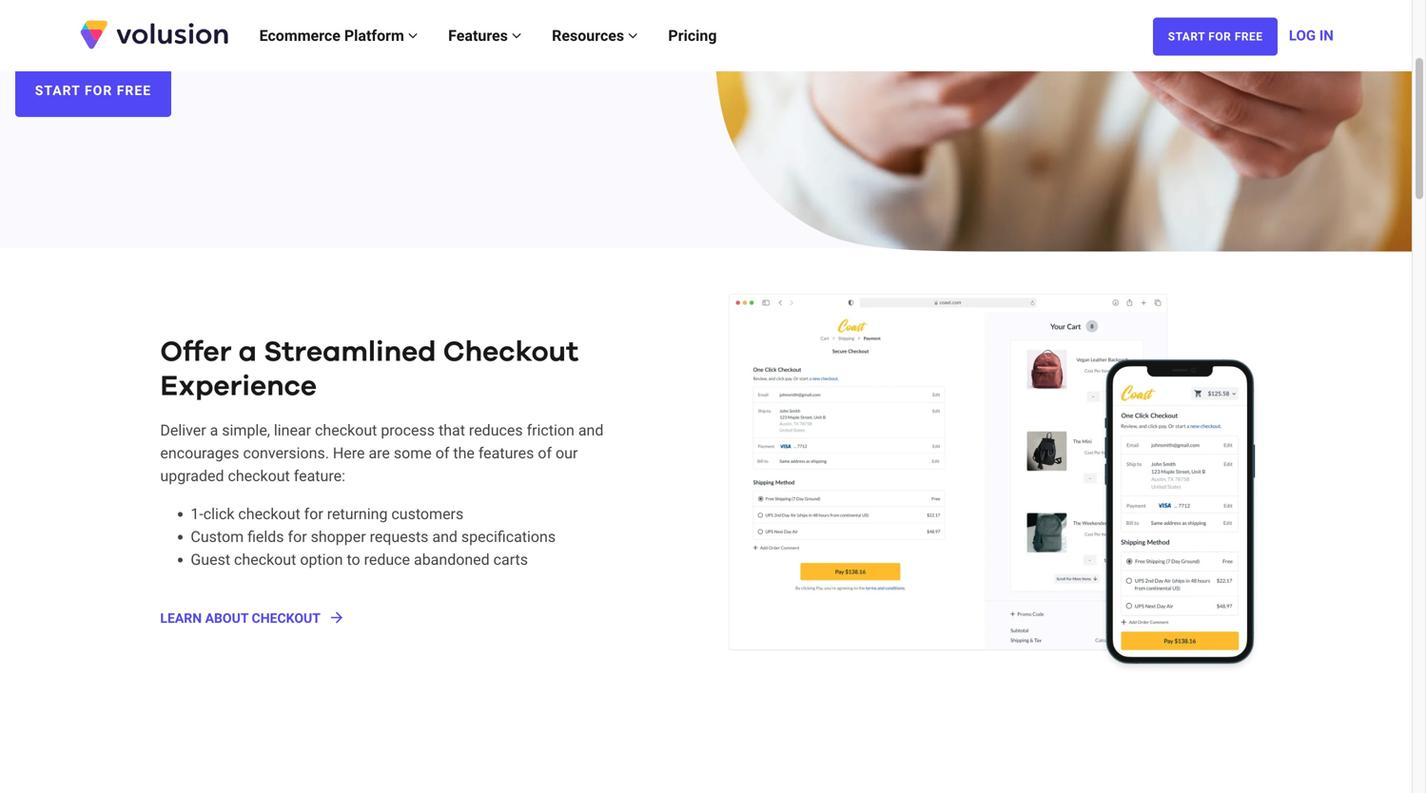 Task type: vqa. For each thing, say whether or not it's contained in the screenshot.
right learn more
no



Task type: locate. For each thing, give the bounding box(es) containing it.
a inside deliver a simple, linear checkout process that reduces friction and encourages conversions. here are some of the features of our upgraded checkout feature:
[[210, 421, 218, 439]]

feature:
[[294, 467, 345, 485]]

a inside offer a streamlined checkout experience
[[239, 338, 257, 367]]

checkout
[[315, 421, 377, 439], [228, 467, 290, 485], [238, 505, 300, 523], [234, 551, 296, 569]]

1-
[[191, 505, 203, 523]]

offer a streamlined checkout experience
[[160, 338, 579, 401]]

and inside 1-click checkout for returning customers custom fields for shopper requests and specifications guest checkout option to reduce abandoned carts
[[432, 528, 458, 546]]

1 vertical spatial a
[[210, 421, 218, 439]]

a for offer
[[239, 338, 257, 367]]

for right fields
[[288, 528, 307, 546]]

angle down image
[[408, 28, 418, 43], [628, 28, 638, 43]]

conversions.
[[243, 444, 329, 462]]

our
[[556, 444, 578, 462]]

start for free link
[[1154, 18, 1278, 56]]

in
[[1320, 27, 1334, 44]]

angle down image inside ecommerce platform link
[[408, 28, 418, 43]]

features link
[[433, 7, 537, 64]]

of
[[436, 444, 450, 462], [538, 444, 552, 462]]

pricing link
[[653, 7, 732, 64]]

are
[[369, 444, 390, 462]]

log in link
[[1289, 7, 1334, 64]]

custom
[[191, 528, 244, 546]]

option
[[300, 551, 343, 569]]

and up the abandoned
[[432, 528, 458, 546]]

0 vertical spatial and
[[578, 421, 604, 439]]

arrow_forward
[[328, 610, 345, 627]]

1 horizontal spatial angle down image
[[628, 28, 638, 43]]

platform
[[344, 27, 404, 45]]

deliver a simple, linear checkout process that reduces friction and encourages conversions. here are some of the features of our upgraded checkout feature:
[[160, 421, 604, 485]]

0 horizontal spatial and
[[432, 528, 458, 546]]

deliver
[[160, 421, 206, 439]]

a up experience
[[239, 338, 257, 367]]

linear
[[274, 421, 311, 439]]

features
[[448, 27, 512, 45]]

process
[[381, 421, 435, 439]]

0 horizontal spatial of
[[436, 444, 450, 462]]

log in
[[1289, 27, 1334, 44]]

a
[[239, 338, 257, 367], [210, 421, 218, 439]]

streamlined
[[264, 338, 436, 367]]

0 horizontal spatial angle down image
[[408, 28, 418, 43]]

1 horizontal spatial and
[[578, 421, 604, 439]]

resources link
[[537, 7, 653, 64]]

of left the
[[436, 444, 450, 462]]

checkout up fields
[[238, 505, 300, 523]]

angle down image left pricing
[[628, 28, 638, 43]]

checkout up here
[[315, 421, 377, 439]]

offer
[[160, 338, 232, 367]]

abandoned
[[414, 551, 490, 569]]

1 of from the left
[[436, 444, 450, 462]]

angle down image inside resources link
[[628, 28, 638, 43]]

checkout down fields
[[234, 551, 296, 569]]

1 horizontal spatial of
[[538, 444, 552, 462]]

returning
[[327, 505, 388, 523]]

start for free link
[[15, 64, 171, 117]]

0 horizontal spatial a
[[210, 421, 218, 439]]

angle down image right platform
[[408, 28, 418, 43]]

to
[[347, 551, 360, 569]]

for up shopper
[[304, 505, 323, 523]]

of left our
[[538, 444, 552, 462]]

1 horizontal spatial a
[[239, 338, 257, 367]]

1 angle down image from the left
[[408, 28, 418, 43]]

and right friction
[[578, 421, 604, 439]]

angle down image for ecommerce platform
[[408, 28, 418, 43]]

0 vertical spatial for
[[304, 505, 323, 523]]

some
[[394, 444, 432, 462]]

for
[[304, 505, 323, 523], [288, 528, 307, 546]]

learn
[[160, 611, 202, 627]]

pricing
[[668, 27, 717, 45]]

1 vertical spatial and
[[432, 528, 458, 546]]

start
[[1168, 30, 1206, 43]]

ecommerce platform link
[[244, 7, 433, 64]]

and
[[578, 421, 604, 439], [432, 528, 458, 546]]

0 vertical spatial a
[[239, 338, 257, 367]]

2 angle down image from the left
[[628, 28, 638, 43]]

a up encourages
[[210, 421, 218, 439]]



Task type: describe. For each thing, give the bounding box(es) containing it.
start for free
[[35, 83, 151, 98]]

free
[[1235, 30, 1263, 43]]

checkout
[[252, 611, 320, 627]]

start
[[35, 83, 80, 98]]

checkout down conversions.
[[228, 467, 290, 485]]

friction
[[527, 421, 575, 439]]

the
[[453, 444, 475, 462]]

resources
[[552, 27, 628, 45]]

reduces
[[469, 421, 523, 439]]

here
[[333, 444, 365, 462]]

angle down image for resources
[[628, 28, 638, 43]]

requests
[[370, 528, 429, 546]]

shopper
[[311, 528, 366, 546]]

about
[[205, 611, 248, 627]]

click
[[203, 505, 235, 523]]

ecommerce platform
[[259, 27, 408, 45]]

1-click checkout for returning customers custom fields for shopper requests and specifications guest checkout option to reduce abandoned carts
[[191, 505, 556, 569]]

reduce
[[364, 551, 410, 569]]

ecommerce
[[259, 27, 341, 45]]

fields
[[247, 528, 284, 546]]

that
[[439, 421, 465, 439]]

features
[[479, 444, 534, 462]]

experience
[[160, 372, 317, 401]]

for
[[85, 83, 113, 98]]

for
[[1209, 30, 1232, 43]]

laptop notes image
[[714, 0, 1412, 252]]

learn about checkout arrow_forward
[[160, 610, 345, 627]]

specifications
[[461, 528, 556, 546]]

guest
[[191, 551, 230, 569]]

angle down image
[[512, 28, 522, 43]]

one click checkout experience image
[[729, 294, 1260, 674]]

log
[[1289, 27, 1316, 44]]

1 vertical spatial for
[[288, 528, 307, 546]]

upgraded
[[160, 467, 224, 485]]

carts
[[494, 551, 528, 569]]

volusion logo image
[[78, 18, 231, 51]]

start for free
[[1168, 30, 1263, 43]]

a for deliver
[[210, 421, 218, 439]]

2 of from the left
[[538, 444, 552, 462]]

encourages
[[160, 444, 239, 462]]

customers
[[392, 505, 464, 523]]

and inside deliver a simple, linear checkout process that reduces friction and encourages conversions. here are some of the features of our upgraded checkout feature:
[[578, 421, 604, 439]]

simple,
[[222, 421, 270, 439]]

checkout
[[443, 338, 579, 367]]

free
[[117, 83, 151, 98]]



